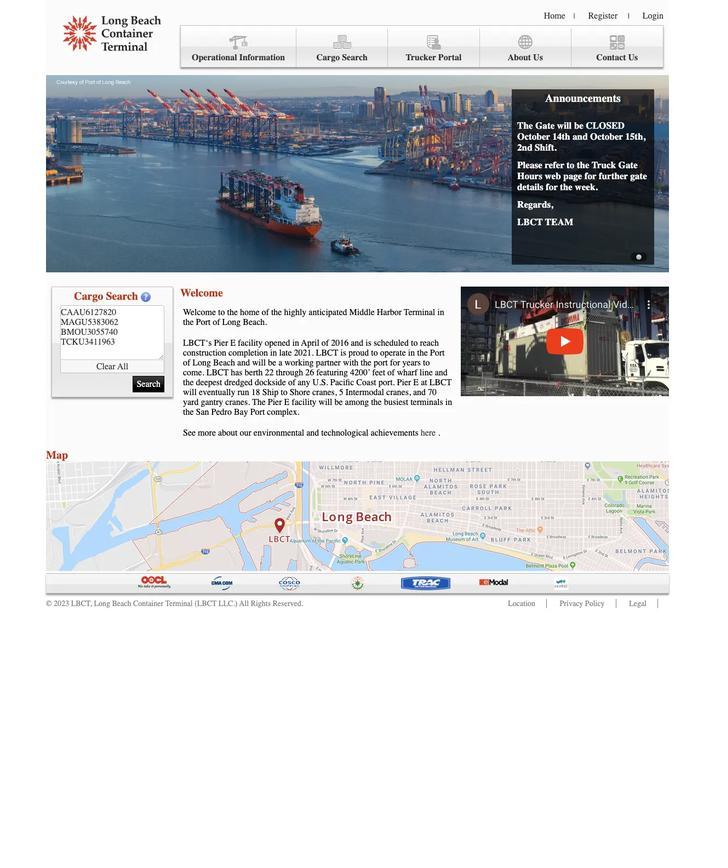 Task type: vqa. For each thing, say whether or not it's contained in the screenshot.
HELP CENTER Link
no



Task type: locate. For each thing, give the bounding box(es) containing it.
1 vertical spatial long
[[193, 358, 211, 368]]

1 vertical spatial gate
[[618, 159, 638, 170]]

e left at
[[413, 378, 419, 387]]

0 horizontal spatial for
[[390, 358, 400, 368]]

1 horizontal spatial gate
[[618, 159, 638, 170]]

welcome for welcome
[[180, 287, 223, 299]]

1 horizontal spatial cargo
[[316, 53, 340, 62]]

| left login
[[628, 12, 630, 21]]

the inside the gate will be closed october 14th and october 15th, 2nd shift.
[[517, 120, 533, 131]]

of left 2016
[[322, 338, 329, 348]]

facility
[[238, 338, 263, 348], [292, 397, 317, 407]]

0 vertical spatial all
[[117, 361, 128, 371]]

for right details on the top right of page
[[546, 181, 558, 192]]

search
[[342, 53, 368, 62], [106, 290, 138, 302]]

will left 5
[[319, 397, 332, 407]]

2nd
[[517, 142, 532, 153]]

1 horizontal spatial port
[[250, 407, 265, 417]]

0 horizontal spatial gate
[[535, 120, 555, 131]]

and
[[351, 338, 363, 348], [237, 358, 250, 368], [435, 368, 448, 378], [413, 387, 426, 397], [306, 428, 319, 438]]

0 vertical spatial the
[[517, 120, 533, 131]]

welcome inside welcome to the home of the highly anticipated middle harbor terminal in the port of long beach.
[[183, 307, 216, 317]]

port.
[[379, 378, 395, 387]]

2 us from the left
[[628, 53, 638, 62]]

the right run
[[252, 397, 266, 407]]

1 horizontal spatial long
[[193, 358, 211, 368]]

0 vertical spatial port
[[196, 317, 211, 327]]

the left san
[[183, 407, 194, 417]]

the
[[517, 120, 533, 131], [252, 397, 266, 407]]

us right about
[[533, 53, 543, 62]]

terminal right harbor
[[404, 307, 435, 317]]

port up line
[[430, 348, 445, 358]]

and left 'technological'
[[306, 428, 319, 438]]

0 vertical spatial terminal
[[404, 307, 435, 317]]

|
[[574, 12, 575, 21], [628, 12, 630, 21]]

2 horizontal spatial be
[[574, 120, 584, 131]]

0 vertical spatial facility
[[238, 338, 263, 348]]

be
[[574, 120, 584, 131], [268, 358, 276, 368], [335, 397, 343, 407]]

1 horizontal spatial cranes,
[[386, 387, 411, 397]]

pier right lbct's
[[214, 338, 228, 348]]

lbct team
[[517, 216, 573, 227]]

1 horizontal spatial beach
[[213, 358, 235, 368]]

and right line
[[435, 368, 448, 378]]

0 vertical spatial cargo search
[[316, 53, 368, 62]]

1 horizontal spatial cargo search
[[316, 53, 368, 62]]

port
[[196, 317, 211, 327], [430, 348, 445, 358], [250, 407, 265, 417]]

2 horizontal spatial port
[[430, 348, 445, 358]]

14th and
[[552, 131, 588, 142]]

coast
[[356, 378, 376, 387]]

intermodal
[[346, 387, 384, 397]]

2 vertical spatial be
[[335, 397, 343, 407]]

gate
[[535, 120, 555, 131], [618, 159, 638, 170]]

(lbct
[[195, 599, 217, 608]]

to right ship
[[281, 387, 288, 397]]

the left week.
[[560, 181, 573, 192]]

shift.
[[535, 142, 557, 153]]

with
[[343, 358, 359, 368]]

e left shore
[[284, 397, 290, 407]]

the up 2nd
[[517, 120, 533, 131]]

0 vertical spatial long
[[222, 317, 241, 327]]

1 horizontal spatial |
[[628, 12, 630, 21]]

be left closed
[[574, 120, 584, 131]]

facility down the beach.
[[238, 338, 263, 348]]

in
[[437, 307, 444, 317], [292, 338, 299, 348], [270, 348, 277, 358], [408, 348, 415, 358], [445, 397, 452, 407]]

about us link
[[480, 28, 571, 67]]

clear
[[96, 361, 115, 371]]

long right lbct,
[[94, 599, 110, 608]]

feet
[[372, 368, 385, 378]]

1 horizontal spatial for
[[546, 181, 558, 192]]

come.
[[183, 368, 204, 378]]

shore
[[290, 387, 310, 397]]

be left among
[[335, 397, 343, 407]]

terminal left (lbct
[[165, 599, 193, 608]]

all right "clear"
[[117, 361, 128, 371]]

22
[[265, 368, 274, 378]]

to right years
[[423, 358, 430, 368]]

0 horizontal spatial cargo search
[[74, 290, 138, 302]]

facility down any
[[292, 397, 317, 407]]

1 horizontal spatial terminal
[[404, 307, 435, 317]]

0 vertical spatial e
[[230, 338, 236, 348]]

0 vertical spatial beach
[[213, 358, 235, 368]]

gate up shift.
[[535, 120, 555, 131]]

0 horizontal spatial search
[[106, 290, 138, 302]]

operational information link
[[181, 28, 297, 67]]

us right contact
[[628, 53, 638, 62]]

pier down dockside
[[268, 397, 282, 407]]

2 | from the left
[[628, 12, 630, 21]]

1 horizontal spatial all
[[239, 599, 249, 608]]

to right proud
[[371, 348, 378, 358]]

0 horizontal spatial cranes,
[[312, 387, 337, 397]]

scheduled
[[374, 338, 409, 348]]

all
[[117, 361, 128, 371], [239, 599, 249, 608]]

login
[[643, 11, 664, 21]]

the left home
[[227, 307, 238, 317]]

2 horizontal spatial e
[[413, 378, 419, 387]]

container
[[133, 599, 163, 608]]

0 vertical spatial gate
[[535, 120, 555, 131]]

all inside button
[[117, 361, 128, 371]]

menu bar
[[180, 25, 664, 67]]

0 vertical spatial welcome
[[180, 287, 223, 299]]

be inside the gate will be closed october 14th and october 15th, 2nd shift.
[[574, 120, 584, 131]]

1 horizontal spatial pier
[[268, 397, 282, 407]]

to
[[567, 159, 575, 170], [218, 307, 225, 317], [411, 338, 418, 348], [371, 348, 378, 358], [423, 358, 430, 368], [281, 387, 288, 397]]

home
[[544, 11, 565, 21]]

1 vertical spatial the
[[252, 397, 266, 407]]

a
[[278, 358, 282, 368]]

0 horizontal spatial port
[[196, 317, 211, 327]]

2 vertical spatial long
[[94, 599, 110, 608]]

further
[[599, 170, 628, 181]]

2 vertical spatial e
[[284, 397, 290, 407]]

eventually
[[199, 387, 235, 397]]

lbct,
[[71, 599, 92, 608]]

1 horizontal spatial search
[[342, 53, 368, 62]]

and right 2016
[[351, 338, 363, 348]]

for
[[585, 170, 597, 181], [546, 181, 558, 192], [390, 358, 400, 368]]

please
[[517, 159, 542, 170]]

late
[[279, 348, 292, 358]]

to left home
[[218, 307, 225, 317]]

pier right port.
[[397, 378, 411, 387]]

gate right truck
[[618, 159, 638, 170]]

reach
[[420, 338, 439, 348]]

will
[[557, 120, 572, 131], [252, 358, 266, 368], [183, 387, 197, 397], [319, 397, 332, 407]]

trucker
[[406, 53, 436, 62]]

None submit
[[133, 376, 164, 392]]

to inside the please refer to the truck gate hours web page for further gate details for the week.
[[567, 159, 575, 170]]

0 horizontal spatial the
[[252, 397, 266, 407]]

for right 'port'
[[390, 358, 400, 368]]

pier
[[214, 338, 228, 348], [397, 378, 411, 387], [268, 397, 282, 407]]

and up the dredged at left top
[[237, 358, 250, 368]]

beach
[[213, 358, 235, 368], [112, 599, 131, 608]]

2 vertical spatial port
[[250, 407, 265, 417]]

1 us from the left
[[533, 53, 543, 62]]

cranes, down wharf
[[386, 387, 411, 397]]

the up line
[[417, 348, 428, 358]]

long left the beach.
[[222, 317, 241, 327]]

pedro
[[211, 407, 232, 417]]

1 vertical spatial cargo
[[74, 290, 103, 302]]

our
[[240, 428, 251, 438]]

in right late
[[292, 338, 299, 348]]

is
[[366, 338, 372, 348], [340, 348, 346, 358]]

| right home
[[574, 12, 575, 21]]

dredged
[[224, 378, 253, 387]]

highly
[[284, 307, 307, 317]]

truck
[[592, 159, 616, 170]]

contact us
[[596, 53, 638, 62]]

of right home
[[262, 307, 269, 317]]

for right page
[[585, 170, 597, 181]]

1 horizontal spatial facility
[[292, 397, 317, 407]]

0 horizontal spatial |
[[574, 12, 575, 21]]

october up please
[[517, 131, 550, 142]]

to right refer
[[567, 159, 575, 170]]

is left scheduled
[[366, 338, 372, 348]]

cargo search link
[[297, 28, 388, 67]]

us for contact us
[[628, 53, 638, 62]]

1 vertical spatial pier
[[397, 378, 411, 387]]

port right bay on the top left
[[250, 407, 265, 417]]

october
[[517, 131, 550, 142], [590, 131, 623, 142]]

long down lbct's
[[193, 358, 211, 368]]

0 vertical spatial be
[[574, 120, 584, 131]]

be left a
[[268, 358, 276, 368]]

1 vertical spatial be
[[268, 358, 276, 368]]

lbct down regards,​
[[517, 216, 543, 227]]

legal
[[629, 599, 647, 608]]

october up truck
[[590, 131, 623, 142]]

home link
[[544, 11, 565, 21]]

0 vertical spatial search
[[342, 53, 368, 62]]

0 horizontal spatial pier
[[214, 338, 228, 348]]

1 vertical spatial search
[[106, 290, 138, 302]]

0 horizontal spatial october
[[517, 131, 550, 142]]

construction
[[183, 348, 226, 358]]

will left a
[[252, 358, 266, 368]]

1 vertical spatial beach
[[112, 599, 131, 608]]

is left proud
[[340, 348, 346, 358]]

in up the reach
[[437, 307, 444, 317]]

gate
[[630, 170, 647, 181]]

refer
[[545, 159, 564, 170]]

0 vertical spatial cargo
[[316, 53, 340, 62]]

port
[[374, 358, 388, 368]]

1 horizontal spatial october
[[590, 131, 623, 142]]

© 2023 lbct, long beach container terminal (lbct llc.) all rights reserved.
[[46, 599, 303, 608]]

0 horizontal spatial us
[[533, 53, 543, 62]]

1 horizontal spatial us
[[628, 53, 638, 62]]

u.s.
[[313, 378, 328, 387]]

welcome for welcome to the home of the highly anticipated middle harbor terminal in the port of long beach.
[[183, 307, 216, 317]]

2 horizontal spatial long
[[222, 317, 241, 327]]

proud
[[348, 348, 369, 358]]

long
[[222, 317, 241, 327], [193, 358, 211, 368], [94, 599, 110, 608]]

e up has
[[230, 338, 236, 348]]

the inside lbct's pier e facility opened in april of 2016 and is scheduled to reach construction completion in late 2021.  lbct is proud to operate in the port of long beach and will be a working partner with the port for years to come.  lbct has berth 22 through 26 featuring 4200' feet of wharf line and the deepest dredged dockside of any u.s. pacific coast port. pier e at lbct will eventually run 18 ship to shore cranes, 5 intermodal cranes, and 70 yard gantry cranes. the pier e facility will be among the busiest terminals in the san pedro bay port complex.
[[252, 397, 266, 407]]

register
[[588, 11, 618, 21]]

cranes, left 5
[[312, 387, 337, 397]]

15th,
[[625, 131, 646, 142]]

us
[[533, 53, 543, 62], [628, 53, 638, 62]]

search inside "link"
[[342, 53, 368, 62]]

operational information
[[192, 53, 285, 62]]

0 horizontal spatial all
[[117, 361, 128, 371]]

and left 70
[[413, 387, 426, 397]]

beach up the dredged at left top
[[213, 358, 235, 368]]

will down announcements
[[557, 120, 572, 131]]

in inside welcome to the home of the highly anticipated middle harbor terminal in the port of long beach.
[[437, 307, 444, 317]]

port up lbct's
[[196, 317, 211, 327]]

us inside "link"
[[533, 53, 543, 62]]

1 vertical spatial terminal
[[165, 599, 193, 608]]

1 horizontal spatial the
[[517, 120, 533, 131]]

beach left container
[[112, 599, 131, 608]]

2 horizontal spatial pier
[[397, 378, 411, 387]]

1 vertical spatial facility
[[292, 397, 317, 407]]

will inside the gate will be closed october 14th and october 15th, 2nd shift.
[[557, 120, 572, 131]]

all right llc.)
[[239, 599, 249, 608]]

0 horizontal spatial cargo
[[74, 290, 103, 302]]

terminal
[[404, 307, 435, 317], [165, 599, 193, 608]]

2 october from the left
[[590, 131, 623, 142]]

lbct up featuring
[[316, 348, 338, 358]]

1 vertical spatial welcome
[[183, 307, 216, 317]]

port inside welcome to the home of the highly anticipated middle harbor terminal in the port of long beach.
[[196, 317, 211, 327]]

1 vertical spatial port
[[430, 348, 445, 358]]



Task type: describe. For each thing, give the bounding box(es) containing it.
Enter container numbers and/ or booking numbers. text field
[[60, 305, 164, 360]]

terminal inside welcome to the home of the highly anticipated middle harbor terminal in the port of long beach.
[[404, 307, 435, 317]]

page
[[563, 170, 582, 181]]

ship
[[262, 387, 278, 397]]

in left late
[[270, 348, 277, 358]]

partner
[[316, 358, 341, 368]]

privacy policy
[[560, 599, 605, 608]]

wharf
[[397, 368, 417, 378]]

environmental
[[254, 428, 304, 438]]

login link
[[643, 11, 664, 21]]

0 horizontal spatial facility
[[238, 338, 263, 348]]

about
[[508, 53, 531, 62]]

2 horizontal spatial for
[[585, 170, 597, 181]]

anticipated
[[309, 307, 347, 317]]

details
[[517, 181, 543, 192]]

more
[[198, 428, 216, 438]]

middle
[[349, 307, 375, 317]]

the right among
[[371, 397, 382, 407]]

contact
[[596, 53, 626, 62]]

1 | from the left
[[574, 12, 575, 21]]

busiest
[[384, 397, 408, 407]]

of down lbct's
[[183, 358, 190, 368]]

long inside lbct's pier e facility opened in april of 2016 and is scheduled to reach construction completion in late 2021.  lbct is proud to operate in the port of long beach and will be a working partner with the port for years to come.  lbct has berth 22 through 26 featuring 4200' feet of wharf line and the deepest dredged dockside of any u.s. pacific coast port. pier e at lbct will eventually run 18 ship to shore cranes, 5 intermodal cranes, and 70 yard gantry cranes. the pier e facility will be among the busiest terminals in the san pedro bay port complex.
[[193, 358, 211, 368]]

long inside welcome to the home of the highly anticipated middle harbor terminal in the port of long beach.
[[222, 317, 241, 327]]

harbor
[[377, 307, 402, 317]]

operate
[[380, 348, 406, 358]]

0 horizontal spatial beach
[[112, 599, 131, 608]]

welcome to the home of the highly anticipated middle harbor terminal in the port of long beach.
[[183, 307, 444, 327]]

18
[[251, 387, 260, 397]]

pacific
[[330, 378, 354, 387]]

2021.
[[294, 348, 314, 358]]

26
[[305, 368, 314, 378]]

the gate will be closed october 14th and october 15th, 2nd shift.
[[517, 120, 646, 153]]

announcements
[[545, 92, 621, 105]]

reserved.
[[273, 599, 303, 608]]

beach.
[[243, 317, 267, 327]]

1 vertical spatial cargo search
[[74, 290, 138, 302]]

beach inside lbct's pier e facility opened in april of 2016 and is scheduled to reach construction completion in late 2021.  lbct is proud to operate in the port of long beach and will be a working partner with the port for years to come.  lbct has berth 22 through 26 featuring 4200' feet of wharf line and the deepest dredged dockside of any u.s. pacific coast port. pier e at lbct will eventually run 18 ship to shore cranes, 5 intermodal cranes, and 70 yard gantry cranes. the pier e facility will be among the busiest terminals in the san pedro bay port complex.
[[213, 358, 235, 368]]

llc.)
[[219, 599, 238, 608]]

the left 'port'
[[361, 358, 371, 368]]

gantry
[[201, 397, 223, 407]]

the left highly
[[271, 307, 282, 317]]

operational
[[192, 53, 237, 62]]

1 october from the left
[[517, 131, 550, 142]]

map
[[46, 449, 68, 461]]

0 horizontal spatial be
[[268, 358, 276, 368]]

the up yard
[[183, 378, 194, 387]]

1 vertical spatial all
[[239, 599, 249, 608]]

lbct right at
[[429, 378, 452, 387]]

see more about our environmental and technological achievements here .
[[183, 428, 440, 438]]

hours
[[517, 170, 542, 181]]

policy
[[585, 599, 605, 608]]

featuring
[[316, 368, 348, 378]]

0 horizontal spatial long
[[94, 599, 110, 608]]

1 horizontal spatial be
[[335, 397, 343, 407]]

1 horizontal spatial e
[[284, 397, 290, 407]]

rights
[[251, 599, 271, 608]]

clear all
[[96, 361, 128, 371]]

legal link
[[629, 599, 647, 608]]

working
[[285, 358, 314, 368]]

regards,​
[[517, 199, 553, 210]]

0 horizontal spatial is
[[340, 348, 346, 358]]

privacy policy link
[[560, 599, 605, 608]]

2 vertical spatial pier
[[268, 397, 282, 407]]

april
[[301, 338, 319, 348]]

1 horizontal spatial is
[[366, 338, 372, 348]]

complex.
[[267, 407, 299, 417]]

4200'
[[350, 368, 370, 378]]

2016
[[331, 338, 349, 348]]

menu bar containing operational information
[[180, 25, 664, 67]]

lbct left has
[[206, 368, 229, 378]]

of left any
[[288, 378, 296, 387]]

please refer to the truck gate hours web page for further gate details for the week.
[[517, 159, 647, 192]]

2023
[[54, 599, 69, 608]]

0 horizontal spatial e
[[230, 338, 236, 348]]

years
[[402, 358, 421, 368]]

line
[[420, 368, 433, 378]]

trucker portal
[[406, 53, 462, 62]]

privacy
[[560, 599, 583, 608]]

bay
[[234, 407, 248, 417]]

for inside lbct's pier e facility opened in april of 2016 and is scheduled to reach construction completion in late 2021.  lbct is proud to operate in the port of long beach and will be a working partner with the port for years to come.  lbct has berth 22 through 26 featuring 4200' feet of wharf line and the deepest dredged dockside of any u.s. pacific coast port. pier e at lbct will eventually run 18 ship to shore cranes, 5 intermodal cranes, and 70 yard gantry cranes. the pier e facility will be among the busiest terminals in the san pedro bay port complex.
[[390, 358, 400, 368]]

will down come.
[[183, 387, 197, 397]]

to left the reach
[[411, 338, 418, 348]]

us for about us
[[533, 53, 543, 62]]

cargo inside "link"
[[316, 53, 340, 62]]

web
[[545, 170, 561, 181]]

through
[[276, 368, 303, 378]]

gate inside the gate will be closed october 14th and october 15th, 2nd shift.
[[535, 120, 555, 131]]

clear all button
[[60, 360, 164, 373]]

technological
[[321, 428, 369, 438]]

.
[[438, 428, 440, 438]]

contact us link
[[571, 28, 663, 67]]

©
[[46, 599, 52, 608]]

the up lbct's
[[183, 317, 194, 327]]

the left truck
[[577, 159, 589, 170]]

cargo search inside "link"
[[316, 53, 368, 62]]

any
[[298, 378, 310, 387]]

about
[[218, 428, 238, 438]]

yard
[[183, 397, 199, 407]]

of up construction
[[213, 317, 220, 327]]

in right 70
[[445, 397, 452, 407]]

about us
[[508, 53, 543, 62]]

information
[[239, 53, 285, 62]]

of right feet
[[387, 368, 395, 378]]

portal
[[438, 53, 462, 62]]

week.
[[575, 181, 598, 192]]

team
[[545, 216, 573, 227]]

here link
[[421, 428, 436, 438]]

at
[[421, 378, 427, 387]]

terminals
[[411, 397, 443, 407]]

gate inside the please refer to the truck gate hours web page for further gate details for the week.
[[618, 159, 638, 170]]

1 vertical spatial e
[[413, 378, 419, 387]]

0 horizontal spatial terminal
[[165, 599, 193, 608]]

in right operate
[[408, 348, 415, 358]]

to inside welcome to the home of the highly anticipated middle harbor terminal in the port of long beach.
[[218, 307, 225, 317]]

location link
[[508, 599, 535, 608]]

1 cranes, from the left
[[312, 387, 337, 397]]

has
[[231, 368, 243, 378]]

trucker portal link
[[388, 28, 480, 67]]

2 cranes, from the left
[[386, 387, 411, 397]]

completion
[[229, 348, 268, 358]]

0 vertical spatial pier
[[214, 338, 228, 348]]

san
[[196, 407, 209, 417]]

register link
[[588, 11, 618, 21]]

see
[[183, 428, 196, 438]]



